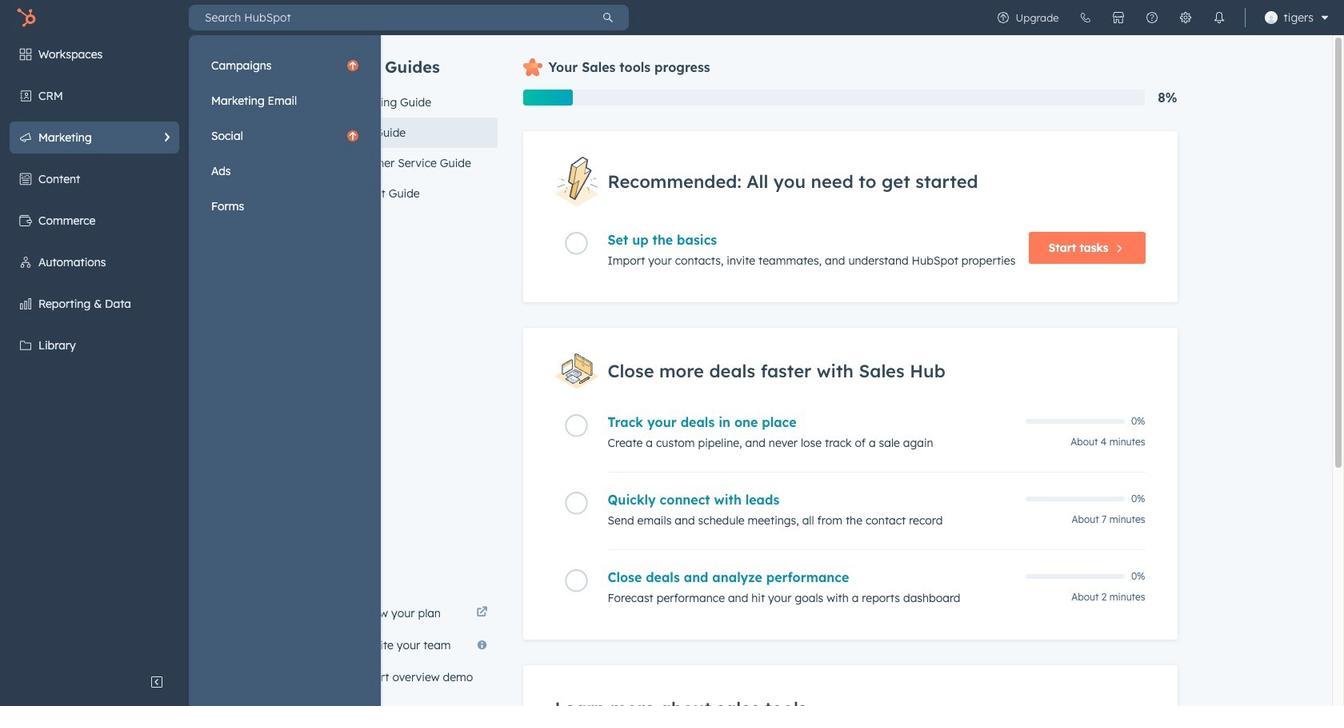 Task type: locate. For each thing, give the bounding box(es) containing it.
marketplaces image
[[1112, 11, 1124, 24]]

1 link opens in a new window image from the top
[[476, 604, 488, 623]]

progress bar
[[523, 90, 573, 106]]

2 link opens in a new window image from the top
[[476, 607, 488, 619]]

link opens in a new window image
[[476, 604, 488, 623], [476, 607, 488, 619]]

menu
[[986, 0, 1334, 35], [0, 35, 381, 706], [203, 50, 366, 222]]



Task type: describe. For each thing, give the bounding box(es) containing it.
Search HubSpot search field
[[189, 5, 587, 30]]

settings image
[[1179, 11, 1192, 24]]

help image
[[1145, 11, 1158, 24]]

user guides element
[[334, 35, 497, 209]]

notifications image
[[1212, 11, 1225, 24]]

howard n/a image
[[1264, 11, 1277, 24]]



Task type: vqa. For each thing, say whether or not it's contained in the screenshot.
Settings image in the right of the page
yes



